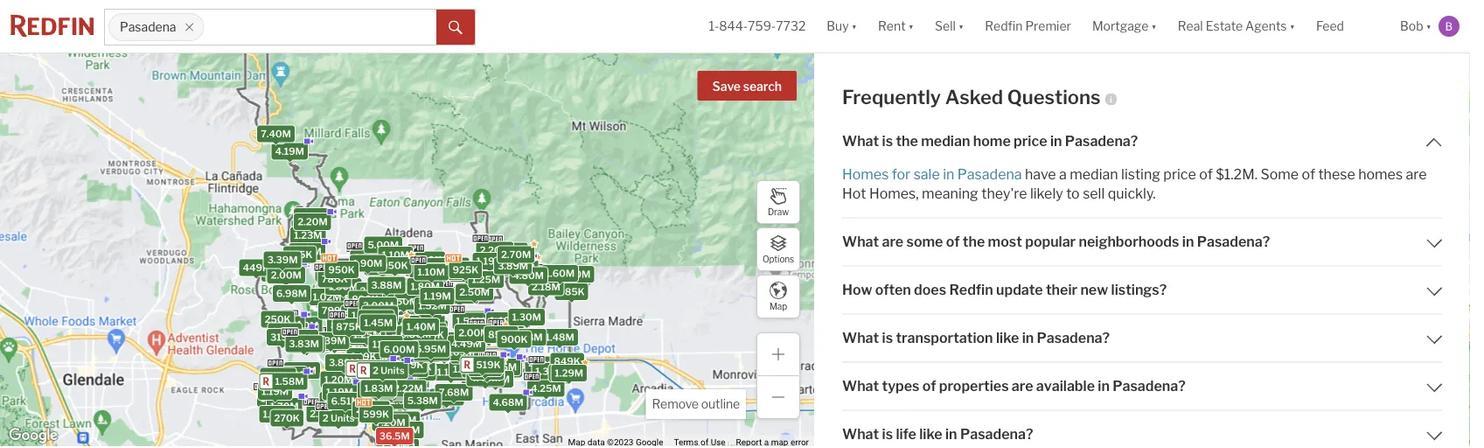Task type: vqa. For each thing, say whether or not it's contained in the screenshot.
rightmost 2.20m
yes



Task type: locate. For each thing, give the bounding box(es) containing it.
are left available on the bottom right of page
[[1012, 378, 1034, 395]]

0 vertical spatial redfin
[[985, 19, 1023, 34]]

2.50m
[[460, 287, 490, 298], [353, 304, 383, 315], [390, 395, 421, 406], [310, 408, 341, 420]]

849k down the 5.13m
[[350, 351, 377, 362]]

2 ▾ from the left
[[909, 19, 914, 34]]

0 vertical spatial is
[[882, 133, 893, 150]]

1.48m up the 270k
[[261, 393, 290, 404]]

2 what from the top
[[843, 233, 880, 250]]

1.40m up 850k
[[490, 315, 519, 326]]

1 horizontal spatial 800k
[[433, 335, 460, 346]]

the
[[896, 133, 919, 150], [963, 233, 985, 250]]

real estate agents ▾ link
[[1178, 0, 1296, 52]]

home
[[974, 133, 1011, 150]]

sell
[[935, 19, 956, 34]]

0 horizontal spatial 900k
[[381, 385, 408, 396]]

median up 'sale'
[[922, 133, 971, 150]]

▾ right mortgage
[[1152, 19, 1157, 34]]

899k
[[288, 333, 315, 344], [410, 343, 436, 354]]

899k down 529k
[[410, 343, 436, 354]]

955k
[[455, 349, 481, 361]]

life
[[896, 426, 917, 443]]

699k
[[357, 329, 383, 340]]

5.38m
[[408, 395, 438, 406]]

1.29m
[[555, 368, 584, 379]]

2 vertical spatial are
[[1012, 378, 1034, 395]]

the left most
[[963, 233, 985, 250]]

2.96m
[[494, 246, 525, 257]]

1 what from the top
[[843, 133, 880, 150]]

4 ▾ from the left
[[1152, 19, 1157, 34]]

1.20m left 1.68m
[[323, 395, 352, 406]]

2 is from the top
[[882, 330, 893, 347]]

what down how
[[843, 330, 880, 347]]

5.00m up 1.90m
[[368, 239, 399, 251]]

5 what from the top
[[843, 426, 880, 443]]

1.10m up 7.68m
[[437, 367, 465, 378]]

899k down 2.68m
[[288, 333, 315, 344]]

0 vertical spatial the
[[896, 133, 919, 150]]

▾ for sell ▾
[[959, 19, 964, 34]]

0 horizontal spatial pasadena
[[120, 20, 176, 34]]

▾ inside dropdown button
[[1290, 19, 1296, 34]]

new
[[1081, 281, 1109, 298]]

2 horizontal spatial 1.40m
[[490, 315, 519, 326]]

1.70m down 3.83m
[[288, 365, 317, 376]]

pasadena
[[120, 20, 176, 34], [958, 166, 1022, 183]]

redfin left premier
[[985, 19, 1023, 34]]

▾ right bob
[[1427, 19, 1432, 34]]

pasadena? up available on the bottom right of page
[[1037, 330, 1110, 347]]

▾ for buy ▾
[[852, 19, 858, 34]]

pasadena left remove pasadena image at the left of the page
[[120, 20, 176, 34]]

925k up 1.43m at the bottom
[[364, 300, 390, 311]]

849k up 4.98m
[[433, 335, 460, 347]]

often
[[876, 281, 911, 298]]

1 horizontal spatial 1.58m
[[370, 406, 399, 417]]

0 vertical spatial 1.48m
[[546, 332, 575, 343]]

what for what is life like in pasadena?
[[843, 426, 880, 443]]

5 ▾ from the left
[[1290, 19, 1296, 34]]

0 vertical spatial price
[[1014, 133, 1048, 150]]

599k up 4.50m
[[377, 373, 403, 384]]

6 ▾ from the left
[[1427, 19, 1432, 34]]

▾ for bob ▾
[[1427, 19, 1432, 34]]

1 vertical spatial 2.20m
[[480, 244, 510, 256]]

what for what are some of the most popular neighborhoods in pasadena?
[[843, 233, 880, 250]]

765k
[[362, 322, 387, 334]]

of inside . some of these homes are hot homes, meaning they're likely to sell quickly.
[[1302, 166, 1316, 183]]

1 vertical spatial 5.25m
[[291, 339, 322, 350]]

0 vertical spatial 800k
[[331, 320, 358, 331]]

1 horizontal spatial 1.60m
[[546, 268, 575, 279]]

1 is from the top
[[882, 133, 893, 150]]

the up for
[[896, 133, 919, 150]]

1.45m
[[364, 317, 393, 328]]

625k
[[475, 366, 501, 377]]

900k
[[501, 334, 528, 345], [381, 385, 408, 396]]

pasadena? down the $1.2m on the right top of page
[[1198, 233, 1271, 250]]

0 vertical spatial 925k
[[453, 264, 479, 276]]

0 horizontal spatial 2.20m
[[298, 216, 328, 227]]

1 horizontal spatial like
[[997, 330, 1020, 347]]

is
[[882, 133, 893, 150], [882, 330, 893, 347], [882, 426, 893, 443]]

median
[[922, 133, 971, 150], [1070, 166, 1119, 183]]

▾ right sell on the top right of the page
[[959, 19, 964, 34]]

0 horizontal spatial 2.10m
[[264, 371, 292, 382]]

0 horizontal spatial 3.89m
[[329, 357, 360, 368]]

of right some
[[947, 233, 960, 250]]

1 ▾ from the left
[[852, 19, 858, 34]]

4.68m
[[493, 397, 524, 408]]

11.2m
[[372, 339, 399, 350]]

price up have
[[1014, 133, 1048, 150]]

2.10m
[[371, 332, 400, 343], [264, 371, 292, 382]]

for
[[892, 166, 911, 183]]

what left the types
[[843, 378, 880, 395]]

a
[[1060, 166, 1067, 183]]

1 horizontal spatial pasadena
[[958, 166, 1022, 183]]

3 is from the top
[[882, 426, 893, 443]]

1 vertical spatial the
[[963, 233, 985, 250]]

0 horizontal spatial like
[[920, 426, 943, 443]]

0 vertical spatial 1.58m
[[275, 376, 304, 387]]

redfin
[[985, 19, 1023, 34], [950, 281, 994, 298]]

$1.2m
[[1216, 166, 1255, 183]]

925k up 2.08m
[[453, 264, 479, 276]]

1.58m
[[275, 376, 304, 387], [370, 406, 399, 417]]

3 ▾ from the left
[[959, 19, 964, 34]]

remove
[[652, 397, 699, 412]]

2.19m
[[265, 268, 294, 279]]

None search field
[[204, 10, 437, 45]]

5.25m down 5.38m
[[390, 425, 420, 436]]

2 horizontal spatial are
[[1407, 166, 1428, 183]]

1.22m
[[298, 211, 326, 222]]

buy
[[827, 19, 849, 34]]

1.70m
[[414, 265, 442, 276], [458, 314, 486, 325], [338, 326, 366, 338], [288, 365, 317, 376], [270, 401, 299, 412]]

1 horizontal spatial 1.40m
[[453, 364, 483, 375]]

1.20m down "4.80m"
[[543, 282, 572, 293]]

sale
[[914, 166, 940, 183]]

1 vertical spatial like
[[920, 426, 943, 443]]

1 vertical spatial 2.10m
[[264, 371, 292, 382]]

1 horizontal spatial 2.20m
[[380, 310, 410, 322]]

in
[[1051, 133, 1063, 150], [943, 166, 955, 183], [1183, 233, 1195, 250], [1023, 330, 1034, 347], [1098, 378, 1110, 395], [946, 426, 958, 443]]

is up for
[[882, 133, 893, 150]]

of left the $1.2m on the right top of page
[[1200, 166, 1213, 183]]

599k down 1.68m
[[363, 409, 389, 420]]

1.25m
[[437, 260, 466, 272], [472, 274, 501, 285], [341, 313, 370, 325], [353, 329, 382, 340]]

▾ right buy
[[852, 19, 858, 34]]

4 what from the top
[[843, 378, 880, 395]]

redfin inside button
[[985, 19, 1023, 34]]

4
[[393, 379, 399, 390]]

6.51m
[[331, 395, 360, 407]]

0 vertical spatial 799k
[[322, 305, 348, 316]]

1.40m down 955k
[[453, 364, 483, 375]]

1.39m
[[538, 274, 567, 285]]

sell ▾ button
[[935, 0, 964, 52]]

1 horizontal spatial 900k
[[501, 334, 528, 345]]

1.30m
[[453, 268, 482, 279], [394, 284, 423, 296], [401, 288, 430, 300], [380, 295, 409, 307], [366, 308, 395, 320], [353, 309, 383, 320], [512, 311, 542, 323], [496, 329, 525, 340], [275, 369, 304, 381], [324, 397, 353, 409]]

what is life like in pasadena?
[[843, 426, 1034, 443]]

quickly.
[[1108, 185, 1156, 202]]

1 horizontal spatial 988k
[[407, 337, 433, 348]]

2 vertical spatial 5.25m
[[390, 425, 420, 436]]

1 vertical spatial 599k
[[377, 373, 403, 384]]

mortgage ▾ button
[[1093, 0, 1157, 52]]

2.50m up 1.45m at the left of the page
[[353, 304, 383, 315]]

homes
[[843, 166, 889, 183]]

1.00m up 3.88m
[[368, 261, 398, 273]]

1 horizontal spatial 1.00m
[[368, 261, 398, 273]]

1 horizontal spatial 799k
[[399, 363, 425, 374]]

780k
[[322, 273, 348, 285]]

0 horizontal spatial are
[[882, 233, 904, 250]]

949k
[[415, 254, 442, 265]]

3.89m down the 865k
[[329, 357, 360, 368]]

599k up 2.60m
[[354, 255, 381, 266]]

844-
[[719, 19, 748, 34]]

are right homes
[[1407, 166, 1428, 183]]

850k
[[488, 329, 515, 340]]

in down update
[[1023, 330, 1034, 347]]

0 horizontal spatial 988k
[[354, 252, 381, 263]]

2 horizontal spatial 849k
[[554, 356, 581, 367]]

3 what from the top
[[843, 330, 880, 347]]

is for life
[[882, 426, 893, 443]]

0 vertical spatial like
[[997, 330, 1020, 347]]

0 vertical spatial 3.00m
[[504, 262, 535, 273]]

0 vertical spatial 3.89m
[[498, 260, 529, 272]]

2 horizontal spatial 5.25m
[[430, 266, 460, 277]]

1.19m left 1.68m
[[326, 386, 354, 398]]

1.10m down 949k at bottom left
[[418, 266, 445, 278]]

1 horizontal spatial median
[[1070, 166, 1119, 183]]

premier
[[1026, 19, 1072, 34]]

1 horizontal spatial 3.89m
[[498, 260, 529, 272]]

0 vertical spatial 5.25m
[[430, 266, 460, 277]]

350k
[[272, 326, 298, 337]]

price right the listing
[[1164, 166, 1197, 183]]

849k up 2.79m in the left bottom of the page
[[554, 356, 581, 367]]

3.09m down the 6.80m
[[406, 345, 437, 356]]

1.70m down 17.5m
[[338, 326, 366, 338]]

how
[[843, 281, 873, 298]]

0 horizontal spatial 925k
[[364, 300, 390, 311]]

frequently asked questions
[[843, 85, 1101, 109]]

redfin right does
[[950, 281, 994, 298]]

11.0m
[[433, 392, 460, 403]]

0 horizontal spatial 749k
[[356, 379, 382, 391]]

0 horizontal spatial 1.48m
[[261, 393, 290, 404]]

1 horizontal spatial 849k
[[433, 335, 460, 347]]

map
[[770, 301, 788, 312]]

4 units
[[393, 379, 426, 390]]

what left life
[[843, 426, 880, 443]]

5.25m down 350k
[[291, 339, 322, 350]]

1 vertical spatial is
[[882, 330, 893, 347]]

0 horizontal spatial 1.58m
[[275, 376, 304, 387]]

what up how
[[843, 233, 880, 250]]

5.00m down 890k
[[345, 308, 376, 320]]

map button
[[757, 275, 801, 318]]

homes
[[1359, 166, 1404, 183]]

1 vertical spatial median
[[1070, 166, 1119, 183]]

2 vertical spatial 599k
[[363, 409, 389, 420]]

2.50m down 6.51m
[[310, 408, 341, 420]]

of left the these
[[1302, 166, 1316, 183]]

1 horizontal spatial are
[[1012, 378, 1034, 395]]

799k down 1.02m
[[322, 305, 348, 316]]

4.25m
[[531, 383, 561, 394]]

7732
[[776, 19, 806, 34]]

3.09m up the 779k
[[406, 345, 437, 357]]

1.60m up 2.18m
[[546, 268, 575, 279]]

update
[[997, 281, 1043, 298]]

1.00m down the 780k
[[334, 290, 364, 301]]

1.19m right the 11.4m
[[477, 255, 504, 267]]

3.00m
[[504, 262, 535, 273], [363, 300, 394, 311]]

4.19m
[[275, 146, 304, 157]]

800k
[[331, 320, 358, 331], [433, 335, 460, 346]]

0 vertical spatial pasadena
[[120, 20, 176, 34]]

their
[[1046, 281, 1078, 298]]

0 horizontal spatial the
[[896, 133, 919, 150]]

1 horizontal spatial 899k
[[410, 343, 436, 354]]

0 horizontal spatial median
[[922, 133, 971, 150]]

1.60m down 3.39m
[[272, 267, 301, 278]]

649k
[[369, 360, 395, 372]]

800k up the 865k
[[331, 320, 358, 331]]

1.10m up the 765k
[[352, 310, 379, 321]]

pasadena? up a
[[1066, 133, 1139, 150]]

0 vertical spatial are
[[1407, 166, 1428, 183]]

1 horizontal spatial the
[[963, 233, 985, 250]]

what up 'homes'
[[843, 133, 880, 150]]

2.50m up 1.65m
[[460, 287, 490, 298]]

1 vertical spatial 3.00m
[[363, 300, 394, 311]]

1.70m up 848k
[[458, 314, 486, 325]]

1 vertical spatial 749k
[[356, 379, 382, 391]]

median up sell
[[1070, 166, 1119, 183]]

units
[[391, 345, 415, 356], [413, 348, 437, 360], [377, 354, 401, 365], [395, 357, 420, 369], [479, 359, 503, 371], [381, 365, 405, 376], [380, 368, 404, 379], [401, 379, 426, 390], [331, 412, 355, 424]]

what for what is the median home price in pasadena?
[[843, 133, 880, 150]]

1.80m down the 1.23m
[[293, 246, 322, 257]]

▾ for rent ▾
[[909, 19, 914, 34]]

pasadena up they're
[[958, 166, 1022, 183]]

599k
[[354, 255, 381, 266], [377, 373, 403, 384], [363, 409, 389, 420]]

properties
[[940, 378, 1009, 395]]

875k
[[336, 321, 362, 333]]

650k
[[366, 372, 393, 384]]

google image
[[4, 424, 62, 447]]

like down the how often does redfin update their new listings?
[[997, 330, 1020, 347]]

are left some
[[882, 233, 904, 250]]

3.00m down the 2.70m
[[504, 262, 535, 273]]

0 horizontal spatial 1.00m
[[334, 290, 364, 301]]

1 horizontal spatial 2.10m
[[371, 332, 400, 343]]

800k up 1.69m
[[433, 335, 460, 346]]

1.48m right the 1.08m
[[546, 332, 575, 343]]

1.35m
[[375, 321, 404, 332], [362, 363, 391, 375], [536, 366, 565, 377]]

475k
[[529, 359, 555, 370]]

325k
[[287, 249, 313, 260]]

1 horizontal spatial price
[[1164, 166, 1197, 183]]

2.50m down 2.22m
[[390, 395, 421, 406]]

1 vertical spatial 988k
[[407, 337, 433, 348]]

3.89m down "2.96m"
[[498, 260, 529, 272]]

what
[[843, 133, 880, 150], [843, 233, 880, 250], [843, 330, 880, 347], [843, 378, 880, 395], [843, 426, 880, 443]]

1 vertical spatial 5.00m
[[345, 308, 376, 320]]

▾ right agents
[[1290, 19, 1296, 34]]

749k up 4 units
[[407, 367, 433, 378]]

0 vertical spatial median
[[922, 133, 971, 150]]

1.19m up the 270k
[[262, 386, 289, 397]]

948k
[[409, 339, 436, 350]]

1.40m up the 948k
[[407, 321, 436, 333]]

1 vertical spatial 3.89m
[[329, 357, 360, 368]]

remove outline button
[[646, 389, 746, 419]]

799k up 4 units
[[399, 363, 425, 374]]

1.58m up the 270k
[[275, 376, 304, 387]]

▾ right rent
[[909, 19, 914, 34]]

0 horizontal spatial 1.40m
[[407, 321, 436, 333]]



Task type: describe. For each thing, give the bounding box(es) containing it.
3.99m
[[361, 385, 392, 396]]

1 vertical spatial redfin
[[950, 281, 994, 298]]

529k
[[418, 330, 444, 341]]

3.88m
[[371, 280, 402, 291]]

848k
[[476, 329, 503, 341]]

705k
[[415, 317, 441, 328]]

homes,
[[870, 185, 919, 202]]

1.20m up 6.51m
[[324, 374, 353, 386]]

7.68m
[[439, 387, 469, 398]]

agents
[[1246, 19, 1288, 34]]

1 vertical spatial pasadena
[[958, 166, 1022, 183]]

save search button
[[698, 71, 797, 101]]

2.70m
[[501, 249, 531, 260]]

2.60m
[[353, 285, 383, 297]]

1 vertical spatial are
[[882, 233, 904, 250]]

what is transportation like in pasadena?
[[843, 330, 1110, 347]]

in up meaning at the top of page
[[943, 166, 955, 183]]

0 horizontal spatial 899k
[[288, 333, 315, 344]]

0 vertical spatial 599k
[[354, 255, 381, 266]]

frequently
[[843, 85, 942, 109]]

2.18m
[[532, 282, 561, 293]]

hot
[[843, 185, 867, 202]]

0 horizontal spatial price
[[1014, 133, 1048, 150]]

2.68m
[[271, 319, 301, 330]]

1 vertical spatial 1.00m
[[334, 290, 364, 301]]

1 vertical spatial 1.58m
[[370, 406, 399, 417]]

to
[[1067, 185, 1080, 202]]

in right life
[[946, 426, 958, 443]]

neighborhoods
[[1079, 233, 1180, 250]]

1.23m
[[294, 230, 322, 241]]

sell ▾
[[935, 19, 964, 34]]

is for the
[[882, 133, 893, 150]]

pasadena? right available on the bottom right of page
[[1113, 378, 1186, 395]]

like for life
[[920, 426, 943, 443]]

0 vertical spatial 5.00m
[[368, 239, 399, 251]]

mortgage ▾
[[1093, 19, 1157, 34]]

7.20m
[[376, 417, 406, 428]]

buy ▾ button
[[817, 0, 868, 52]]

1.70m up the 270k
[[270, 401, 299, 412]]

4.45m
[[470, 372, 501, 384]]

redfin premier
[[985, 19, 1072, 34]]

1.43m
[[362, 313, 391, 324]]

1.80m up 890k
[[329, 281, 358, 292]]

1 horizontal spatial 5.25m
[[390, 425, 420, 436]]

0 horizontal spatial 3.00m
[[363, 300, 394, 311]]

1 horizontal spatial 975k
[[466, 364, 492, 375]]

12.0m
[[359, 350, 388, 362]]

rent ▾ button
[[868, 0, 925, 52]]

4.98m
[[416, 347, 447, 358]]

remove pasadena image
[[184, 22, 195, 32]]

1 horizontal spatial 3.00m
[[504, 262, 535, 273]]

homes for sale in pasadena have a median listing price of $1.2m
[[843, 166, 1255, 183]]

1 vertical spatial 1.48m
[[261, 393, 290, 404]]

how often does redfin update their new listings?
[[843, 281, 1167, 298]]

315k
[[270, 332, 295, 343]]

0 horizontal spatial 849k
[[350, 351, 377, 362]]

outline
[[702, 397, 740, 412]]

0 vertical spatial 988k
[[354, 252, 381, 263]]

0 vertical spatial 2.20m
[[298, 216, 328, 227]]

what for what is transportation like in pasadena?
[[843, 330, 880, 347]]

759-
[[748, 19, 776, 34]]

mortgage
[[1093, 19, 1149, 34]]

listing
[[1122, 166, 1161, 183]]

1.80m up 1.52m
[[411, 281, 440, 292]]

. some of these homes are hot homes, meaning they're likely to sell quickly.
[[843, 166, 1428, 202]]

1.20m down 3.83m
[[263, 409, 292, 420]]

submit search image
[[449, 21, 463, 35]]

4.49m
[[451, 338, 482, 350]]

985k
[[559, 286, 585, 297]]

3.39m
[[267, 254, 298, 266]]

does
[[914, 281, 947, 298]]

real
[[1178, 19, 1204, 34]]

685k
[[396, 340, 422, 352]]

what for what types of properties are available in pasadena?
[[843, 378, 880, 395]]

in up a
[[1051, 133, 1063, 150]]

draw button
[[757, 180, 801, 224]]

1.52m
[[418, 300, 447, 312]]

is for transportation
[[882, 330, 893, 347]]

1.10m up the 948k
[[416, 326, 443, 337]]

are inside . some of these homes are hot homes, meaning they're likely to sell quickly.
[[1407, 166, 1428, 183]]

pasadena? down what types of properties are available in pasadena?
[[961, 426, 1034, 443]]

1 vertical spatial 799k
[[399, 363, 425, 374]]

0 vertical spatial 1.00m
[[368, 261, 398, 273]]

1.95m
[[488, 361, 517, 373]]

like for transportation
[[997, 330, 1020, 347]]

1.80m down '998k'
[[481, 374, 510, 385]]

real estate agents ▾ button
[[1168, 0, 1306, 52]]

0 horizontal spatial 1.60m
[[272, 267, 301, 278]]

0 horizontal spatial 5.25m
[[291, 339, 322, 350]]

0 horizontal spatial 800k
[[331, 320, 358, 331]]

279k
[[269, 316, 294, 327]]

estate
[[1206, 19, 1243, 34]]

0 horizontal spatial 799k
[[322, 305, 348, 316]]

6.98m
[[276, 288, 307, 299]]

user photo image
[[1439, 16, 1460, 37]]

0 vertical spatial 2.10m
[[371, 332, 400, 343]]

6.00m
[[384, 344, 415, 355]]

1.68m
[[357, 391, 386, 403]]

map region
[[0, 0, 873, 447]]

1.70m up 1.52m
[[414, 265, 442, 276]]

10
[[364, 354, 375, 365]]

▾ for mortgage ▾
[[1152, 19, 1157, 34]]

3.12m
[[369, 330, 398, 341]]

1 vertical spatial price
[[1164, 166, 1197, 183]]

1.08m
[[514, 332, 543, 343]]

bob ▾
[[1401, 19, 1432, 34]]

5.60m
[[378, 325, 409, 337]]

save
[[713, 79, 741, 94]]

2.08m
[[445, 290, 475, 301]]

asked
[[946, 85, 1004, 109]]

4.80m
[[513, 270, 544, 281]]

2 vertical spatial 2.20m
[[380, 310, 410, 322]]

1 vertical spatial 900k
[[381, 385, 408, 396]]

0 vertical spatial 749k
[[407, 367, 433, 378]]

in right neighborhoods
[[1183, 233, 1195, 250]]

rent ▾
[[879, 19, 914, 34]]

935k
[[396, 303, 422, 315]]

3.59m
[[386, 376, 417, 387]]

draw
[[768, 207, 789, 217]]

655k
[[383, 337, 409, 348]]

0 vertical spatial 900k
[[501, 334, 528, 345]]

0 horizontal spatial 975k
[[339, 357, 364, 368]]

1 horizontal spatial 925k
[[453, 264, 479, 276]]

1.19m up 705k
[[424, 290, 451, 302]]

1.90m
[[353, 258, 383, 269]]

1 vertical spatial 800k
[[433, 335, 460, 346]]

1.10m up 3.88m
[[382, 249, 410, 261]]

1 horizontal spatial 1.48m
[[546, 332, 575, 343]]

400k
[[376, 348, 403, 359]]

1-
[[709, 19, 719, 34]]

4.50m
[[376, 386, 407, 398]]

of right the types
[[923, 378, 937, 395]]

2 horizontal spatial 2.20m
[[480, 244, 510, 256]]

mortgage ▾ button
[[1082, 0, 1168, 52]]

1.20m up 3.88m
[[372, 256, 401, 267]]

11.4m
[[430, 261, 457, 272]]

3.30m
[[279, 331, 309, 342]]

in right available on the bottom right of page
[[1098, 378, 1110, 395]]

what types of properties are available in pasadena?
[[843, 378, 1186, 395]]

449k
[[243, 262, 269, 274]]

1 vertical spatial 925k
[[364, 300, 390, 311]]

9.50m
[[386, 414, 417, 426]]

sell
[[1083, 185, 1105, 202]]

they're
[[982, 185, 1028, 202]]

9.39m
[[316, 335, 346, 346]]

36.5m
[[380, 430, 410, 442]]

listings?
[[1112, 281, 1167, 298]]



